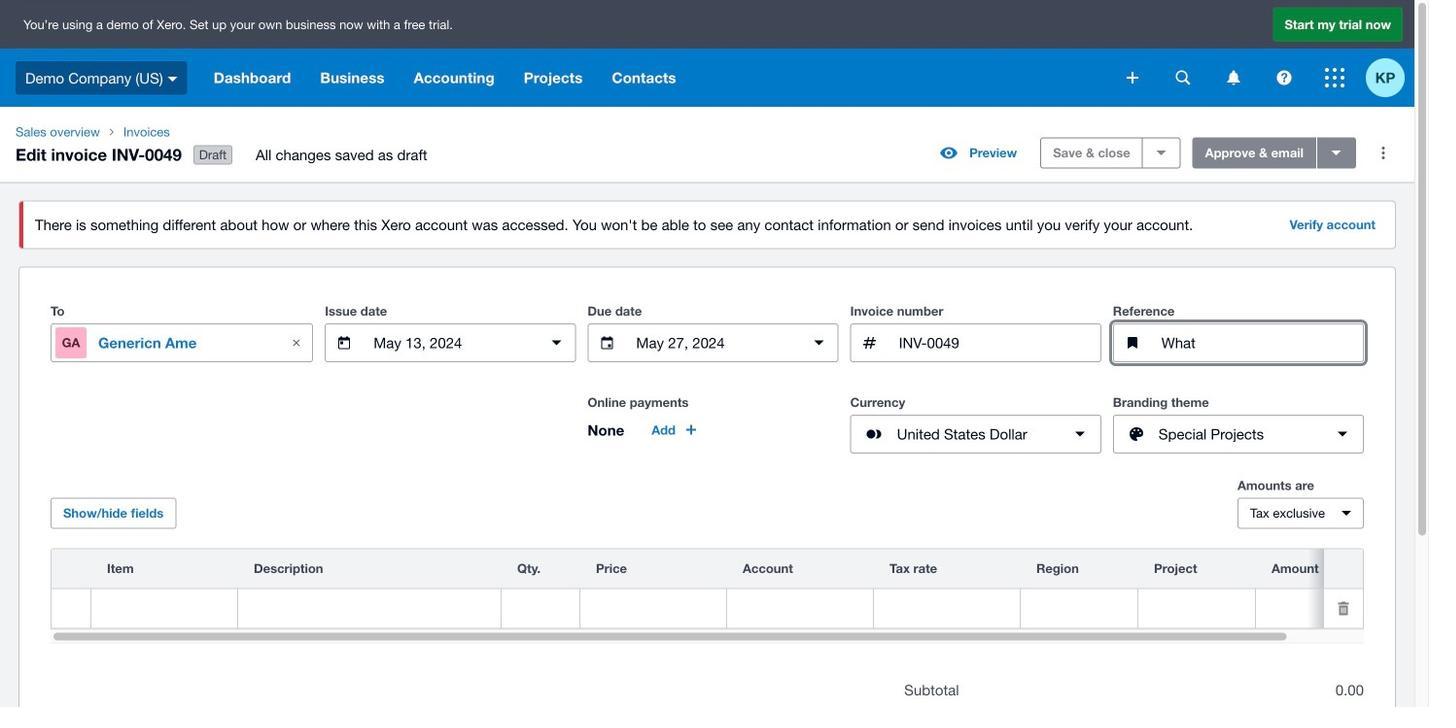 Task type: locate. For each thing, give the bounding box(es) containing it.
svg image
[[1277, 70, 1292, 85], [1127, 72, 1138, 84]]

invoice line item list element
[[51, 549, 1429, 630]]

None text field
[[372, 325, 529, 362]]

0 horizontal spatial svg image
[[1127, 72, 1138, 84]]

0 horizontal spatial more date options image
[[537, 324, 576, 363]]

svg image
[[1325, 68, 1345, 87], [1176, 70, 1190, 85], [1227, 70, 1240, 85], [168, 77, 178, 81]]

None field
[[91, 591, 237, 628], [502, 591, 579, 628], [580, 591, 726, 628], [1256, 591, 1402, 628], [91, 591, 237, 628], [502, 591, 579, 628], [580, 591, 726, 628], [1256, 591, 1402, 628]]

more date options image
[[537, 324, 576, 363], [800, 324, 839, 363]]

invoice number element
[[850, 324, 1101, 363]]

None text field
[[634, 325, 792, 362], [897, 325, 1100, 362], [1160, 325, 1363, 362], [238, 591, 501, 628], [634, 325, 792, 362], [897, 325, 1100, 362], [1160, 325, 1363, 362], [238, 591, 501, 628]]

banner
[[0, 0, 1415, 107]]

1 horizontal spatial more date options image
[[800, 324, 839, 363]]



Task type: describe. For each thing, give the bounding box(es) containing it.
1 more date options image from the left
[[537, 324, 576, 363]]

close image
[[277, 324, 316, 363]]

2 more date options image from the left
[[800, 324, 839, 363]]

more invoice options image
[[1364, 134, 1403, 173]]

1 horizontal spatial svg image
[[1277, 70, 1292, 85]]



Task type: vqa. For each thing, say whether or not it's contained in the screenshot.
All link
no



